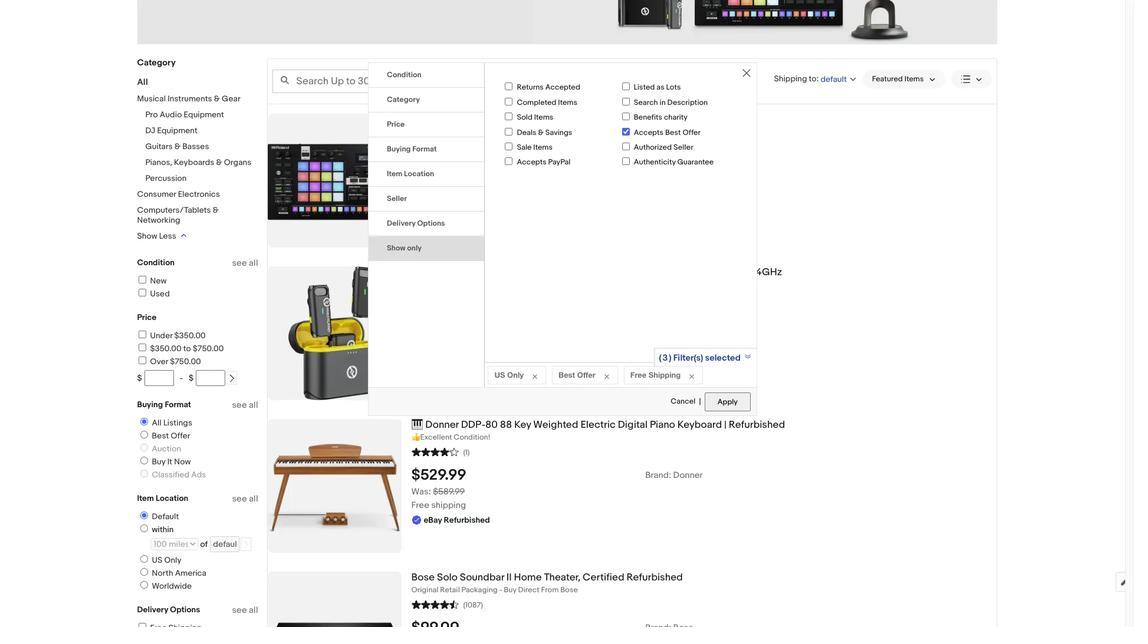 Task type: describe. For each thing, give the bounding box(es) containing it.
submit price range image
[[228, 375, 236, 383]]

brand: donner was: $589.99 free shipping
[[411, 470, 703, 511]]

auction
[[152, 444, 181, 454]]

see all for item location
[[232, 494, 258, 505]]

0 horizontal spatial item location
[[137, 494, 188, 504]]

soundbar
[[460, 572, 504, 584]]

Sold Items checkbox
[[505, 113, 513, 120]]

& left gear
[[214, 94, 220, 104]]

auction link
[[135, 444, 183, 454]]

Accepts PayPal checkbox
[[505, 158, 513, 165]]

pro
[[145, 110, 158, 120]]

0 vertical spatial bose
[[411, 572, 435, 584]]

close image
[[743, 69, 751, 78]]

sale items
[[517, 143, 553, 152]]

hollyland lark m1 wireless lavalier microphone, noise cancellation 656ft 2.4ghz link
[[411, 267, 997, 279]]

accepts paypal
[[517, 158, 571, 167]]

1 vertical spatial best offer
[[152, 431, 190, 441]]

3
[[663, 353, 668, 364]]

1 horizontal spatial us only
[[495, 371, 524, 380]]

retail
[[440, 586, 460, 595]]

search in description
[[634, 98, 708, 107]]

consumer electronics link
[[137, 189, 220, 199]]

(1087)
[[463, 601, 483, 610]]

best offer link
[[135, 431, 193, 441]]

roland verselab mv-1 production studio refurbished
[[411, 114, 654, 126]]

Apply submit
[[705, 393, 751, 412]]

1 vertical spatial buying
[[137, 400, 163, 410]]

all for delivery options
[[249, 605, 258, 616]]

bose solo soundbar ii home theater, certified refurbished image
[[268, 589, 401, 628]]

1 vertical spatial offer
[[577, 371, 596, 380]]

see all button for condition
[[232, 258, 258, 269]]

👍excellent
[[411, 433, 452, 442]]

deals
[[517, 128, 537, 137]]

80
[[485, 419, 498, 431]]

to
[[183, 344, 191, 354]]

in
[[660, 98, 666, 107]]

0 horizontal spatial options
[[170, 605, 200, 615]]

keyboard
[[678, 419, 722, 431]]

1 vertical spatial us
[[152, 556, 162, 566]]

0 horizontal spatial only
[[164, 556, 181, 566]]

used
[[150, 289, 170, 299]]

Free Shipping checkbox
[[138, 624, 146, 628]]

from
[[541, 586, 559, 595]]

lark
[[457, 267, 476, 278]]

New checkbox
[[138, 276, 146, 284]]

ebay refurbished for $529.99
[[424, 515, 490, 525]]

2 ebay refurbished from the top
[[424, 310, 490, 320]]

now
[[174, 457, 191, 467]]

electric
[[581, 419, 616, 431]]

see for condition
[[232, 258, 247, 269]]

as
[[657, 83, 665, 92]]

percussion
[[145, 173, 187, 183]]

& left organs
[[216, 158, 222, 168]]

dj
[[145, 126, 155, 136]]

bose solo soundbar ii home theater, certified refurbished original retail packaging - buy direct from bose
[[411, 572, 683, 595]]

1 vertical spatial $350.00
[[150, 344, 182, 354]]

$529.99
[[411, 466, 467, 485]]

ebay for $529.99
[[424, 515, 442, 525]]

show inside all musical instruments & gear pro audio equipment dj equipment guitars & basses pianos, keyboards & organs percussion consumer electronics computers/tablets & networking show less
[[137, 231, 157, 241]]

shipping
[[649, 371, 681, 380]]

114 watching
[[411, 155, 461, 166]]

Best Offer radio
[[140, 431, 148, 439]]

Minimum Value text field
[[144, 370, 174, 386]]

Original Retail Packaging - Buy Direct From Bose text field
[[411, 586, 997, 596]]

classified ads link
[[135, 470, 208, 480]]

0 vertical spatial offer
[[683, 128, 701, 137]]

all listings
[[152, 418, 192, 428]]

sale
[[517, 143, 532, 152]]

default link
[[135, 512, 181, 522]]

583
[[549, 76, 564, 86]]

2 vertical spatial offer
[[171, 431, 190, 441]]

(1087) link
[[411, 599, 483, 610]]

2 ebay from the top
[[424, 310, 442, 320]]

👍Excellent Condition! text field
[[411, 433, 997, 443]]

0 horizontal spatial us only
[[152, 556, 181, 566]]

authorized seller
[[634, 143, 693, 152]]

completed
[[517, 98, 557, 107]]

see all button for item location
[[232, 494, 258, 505]]

pianos,
[[145, 158, 172, 168]]

rated
[[672, 139, 696, 150]]

buy it now
[[152, 457, 191, 467]]

0 vertical spatial only
[[507, 371, 524, 380]]

guitars & basses link
[[145, 142, 209, 152]]

all for buying format
[[249, 400, 258, 411]]

buy it now link
[[135, 457, 193, 467]]

condition inside tab list
[[387, 70, 422, 80]]

refurbished inside 🎹 donner ddp-80 88 key weighted electric digital piano keyboard | refurbished 👍excellent condition!
[[729, 419, 785, 431]]

& down electronics
[[213, 205, 219, 215]]

electronics
[[178, 189, 220, 199]]

583 results
[[549, 76, 593, 86]]

filter(s)
[[674, 353, 703, 364]]

0 vertical spatial equipment
[[184, 110, 224, 120]]

see for buying format
[[232, 400, 247, 411]]

Benefits charity checkbox
[[622, 113, 630, 120]]

benefits
[[634, 113, 662, 122]]

Under $350.00 checkbox
[[138, 331, 146, 339]]

|
[[724, 419, 727, 431]]

Maximum Value text field
[[196, 370, 226, 386]]

see all for condition
[[232, 258, 258, 269]]

north america
[[152, 569, 206, 579]]

buying inside tab list
[[387, 145, 411, 154]]

88
[[500, 419, 512, 431]]

search
[[634, 98, 658, 107]]

buy inside bose solo soundbar ii home theater, certified refurbished original retail packaging - buy direct from bose
[[504, 586, 517, 595]]

seller inside tab list
[[387, 194, 407, 204]]

item inside tab list
[[387, 170, 402, 179]]

Sale Items checkbox
[[505, 143, 513, 150]]

studio
[[566, 114, 596, 126]]

show only
[[387, 244, 422, 253]]

accepts best offer
[[634, 128, 701, 137]]

within radio
[[140, 525, 148, 533]]

ii
[[507, 572, 512, 584]]

pro audio equipment link
[[145, 110, 224, 120]]

0 vertical spatial us
[[495, 371, 505, 380]]

Deals & Savings checkbox
[[505, 128, 513, 135]]

over
[[150, 357, 168, 367]]

Worldwide radio
[[140, 582, 148, 589]]

computers/tablets & networking link
[[137, 205, 219, 225]]

donner for brand:
[[673, 470, 703, 481]]

piano
[[650, 419, 675, 431]]

Completed Items checkbox
[[505, 98, 513, 105]]

all for item location
[[249, 494, 258, 505]]

listings
[[163, 418, 192, 428]]

4 out of 5 stars image
[[411, 446, 459, 458]]

over $750.00
[[150, 357, 201, 367]]

computers/tablets
[[137, 205, 211, 215]]

category inside tab list
[[387, 95, 420, 105]]

deals & savings
[[517, 128, 572, 137]]

see all for buying format
[[232, 400, 258, 411]]

1 vertical spatial $750.00
[[170, 357, 201, 367]]

0 horizontal spatial category
[[137, 57, 176, 68]]

results
[[566, 76, 593, 86]]

refurbished up accepts best offer 'option'
[[598, 114, 654, 126]]

0 vertical spatial buy
[[152, 457, 166, 467]]

percussion link
[[145, 173, 187, 183]]

certified
[[583, 572, 624, 584]]

0 horizontal spatial -
[[180, 373, 183, 383]]

see all button for buying format
[[232, 400, 258, 411]]

1 vertical spatial buying format
[[137, 400, 191, 410]]

networking
[[137, 215, 180, 225]]

production
[[513, 114, 563, 126]]

ddp-
[[461, 419, 485, 431]]

brand: for roland
[[646, 155, 671, 166]]

sold
[[517, 113, 533, 122]]

0 horizontal spatial location
[[156, 494, 188, 504]]

0 horizontal spatial best
[[152, 431, 169, 441]]

& down the dj equipment link
[[175, 142, 181, 152]]

new link
[[137, 276, 167, 286]]



Task type: locate. For each thing, give the bounding box(es) containing it.
Auction radio
[[140, 444, 148, 452]]

classified ads
[[152, 470, 206, 480]]

buy left it
[[152, 457, 166, 467]]

1 horizontal spatial bose
[[560, 586, 578, 595]]

offer
[[683, 128, 701, 137], [577, 371, 596, 380], [171, 431, 190, 441]]

best offer up electric
[[559, 371, 596, 380]]

free shipping
[[630, 371, 681, 380]]

Buy It Now radio
[[140, 457, 148, 465]]

4 see all button from the top
[[232, 605, 258, 616]]

america
[[175, 569, 206, 579]]

1 horizontal spatial buying format
[[387, 145, 437, 154]]

2 horizontal spatial offer
[[683, 128, 701, 137]]

refurbished right |
[[729, 419, 785, 431]]

best up weighted
[[559, 371, 575, 380]]

2 see from the top
[[232, 400, 247, 411]]

gear
[[222, 94, 241, 104]]

0 vertical spatial ebay
[[424, 170, 442, 180]]

🎹 donner ddp-80 88 key weighted electric digital piano keyboard | refurbished 👍excellent condition!
[[411, 419, 785, 442]]

only up north america link on the bottom of page
[[164, 556, 181, 566]]

refurbished inside bose solo soundbar ii home theater, certified refurbished original retail packaging - buy direct from bose
[[627, 572, 683, 584]]

0 horizontal spatial condition
[[137, 258, 175, 268]]

top rated plus
[[656, 139, 715, 150]]

microphone,
[[571, 267, 629, 278]]

$ left maximum value text box
[[189, 373, 194, 383]]

within
[[152, 525, 174, 535]]

bose down theater,
[[560, 586, 578, 595]]

All Listings radio
[[140, 418, 148, 426]]

2 see all button from the top
[[232, 400, 258, 411]]

lots
[[666, 83, 681, 92]]

1 vertical spatial donner
[[673, 470, 703, 481]]

1 all from the top
[[249, 258, 258, 269]]

roland
[[411, 114, 443, 126], [673, 155, 701, 166]]

item location
[[387, 170, 434, 179], [137, 494, 188, 504]]

1 horizontal spatial item
[[387, 170, 402, 179]]

& down the "production"
[[538, 128, 544, 137]]

$750.00 down $350.00 to $750.00
[[170, 357, 201, 367]]

0 vertical spatial $750.00
[[193, 344, 224, 354]]

us only link
[[135, 556, 184, 566]]

delivery options up only
[[387, 219, 445, 229]]

donner down 👍excellent condition! text box
[[673, 470, 703, 481]]

format inside tab list
[[413, 145, 437, 154]]

0 vertical spatial items
[[558, 98, 578, 107]]

0 horizontal spatial show
[[137, 231, 157, 241]]

1 horizontal spatial donner
[[673, 470, 703, 481]]

1 vertical spatial item
[[137, 494, 154, 504]]

1 vertical spatial buy
[[504, 586, 517, 595]]

(
[[659, 353, 662, 364]]

delivery options inside tab list
[[387, 219, 445, 229]]

1 vertical spatial bose
[[560, 586, 578, 595]]

hollyland lark m1 wireless lavalier microphone, noise cancellation 656ft 2.4ghz image
[[288, 267, 381, 401]]

ebay for $527.99
[[424, 170, 442, 180]]

all for condition
[[249, 258, 258, 269]]

refurbished down lark
[[444, 310, 490, 320]]

1 vertical spatial delivery
[[137, 605, 168, 615]]

1 horizontal spatial options
[[417, 219, 445, 229]]

1 vertical spatial price
[[137, 313, 157, 323]]

2 horizontal spatial best
[[665, 128, 681, 137]]

0 vertical spatial best offer
[[559, 371, 596, 380]]

show down networking
[[137, 231, 157, 241]]

items up the deals & savings
[[534, 113, 554, 122]]

buy down ii at the bottom left
[[504, 586, 517, 595]]

Search in Description checkbox
[[622, 98, 630, 105]]

1 vertical spatial show
[[387, 244, 406, 253]]

us up 88
[[495, 371, 505, 380]]

free left shipping
[[630, 371, 647, 380]]

ebay refurbished down watching
[[424, 170, 490, 180]]

options inside tab list
[[417, 219, 445, 229]]

roland down top rated plus
[[673, 155, 701, 166]]

delivery up free shipping "checkbox"
[[137, 605, 168, 615]]

weighted
[[533, 419, 578, 431]]

format
[[413, 145, 437, 154], [165, 400, 191, 410]]

1 horizontal spatial accepts
[[634, 128, 664, 137]]

guarantee
[[678, 158, 714, 167]]

$350.00
[[174, 331, 206, 341], [150, 344, 182, 354]]

cancellation
[[660, 267, 718, 278]]

accepts down sale items
[[517, 158, 547, 167]]

1 ebay from the top
[[424, 170, 442, 180]]

refurbished up original retail packaging - buy direct from bose text box
[[627, 572, 683, 584]]

accepts down benefits
[[634, 128, 664, 137]]

format up listings
[[165, 400, 191, 410]]

1 horizontal spatial best offer
[[559, 371, 596, 380]]

)
[[669, 353, 672, 364]]

$589.99
[[433, 487, 465, 498]]

4 see all from the top
[[232, 605, 258, 616]]

hollyland
[[411, 267, 454, 278]]

Accepts Best Offer checkbox
[[622, 128, 630, 135]]

1 horizontal spatial price
[[387, 120, 405, 129]]

seller up "show only"
[[387, 194, 407, 204]]

all up musical
[[137, 77, 148, 88]]

- down over $750.00
[[180, 373, 183, 383]]

best offer down all listings
[[152, 431, 190, 441]]

delivery options down worldwide
[[137, 605, 200, 615]]

1 vertical spatial accepts
[[517, 158, 547, 167]]

[object undefined] image
[[646, 139, 715, 150]]

options up only
[[417, 219, 445, 229]]

accepts for accepts paypal
[[517, 158, 547, 167]]

US Only radio
[[140, 556, 148, 563]]

authenticity
[[634, 158, 676, 167]]

- inside bose solo soundbar ii home theater, certified refurbished original retail packaging - buy direct from bose
[[499, 586, 502, 595]]

Authorized Seller checkbox
[[622, 143, 630, 150]]

tab list containing condition
[[369, 63, 485, 262]]

3 ebay from the top
[[424, 515, 442, 525]]

tab list
[[369, 63, 485, 262]]

refurbished
[[598, 114, 654, 126], [444, 170, 490, 180], [444, 310, 490, 320], [729, 419, 785, 431], [444, 515, 490, 525], [627, 572, 683, 584]]

0 vertical spatial $350.00
[[174, 331, 206, 341]]

ebay down hollyland
[[424, 310, 442, 320]]

- right packaging
[[499, 586, 502, 595]]

$527.99
[[411, 135, 466, 153]]

ads
[[191, 470, 206, 480]]

0 vertical spatial location
[[404, 170, 434, 179]]

price inside tab list
[[387, 120, 405, 129]]

0 horizontal spatial price
[[137, 313, 157, 323]]

0 vertical spatial accepts
[[634, 128, 664, 137]]

delivery up "show only"
[[387, 219, 416, 229]]

delivery inside tab list
[[387, 219, 416, 229]]

location down 114
[[404, 170, 434, 179]]

1 horizontal spatial all
[[152, 418, 162, 428]]

656ft
[[721, 267, 745, 278]]

1 horizontal spatial delivery
[[387, 219, 416, 229]]

description
[[668, 98, 708, 107]]

0 vertical spatial buying format
[[387, 145, 437, 154]]

0 horizontal spatial buying format
[[137, 400, 191, 410]]

direct
[[518, 586, 540, 595]]

delivery
[[387, 219, 416, 229], [137, 605, 168, 615]]

digital
[[618, 419, 648, 431]]

0 horizontal spatial donner
[[426, 419, 459, 431]]

free inside brand: donner was: $589.99 free shipping
[[411, 500, 429, 511]]

1 vertical spatial delivery options
[[137, 605, 200, 615]]

0 horizontal spatial roland
[[411, 114, 443, 126]]

1 vertical spatial free
[[411, 500, 429, 511]]

0 vertical spatial all
[[137, 77, 148, 88]]

4 all from the top
[[249, 605, 258, 616]]

1 horizontal spatial best
[[559, 371, 575, 380]]

completed items
[[517, 98, 578, 107]]

(1) link
[[411, 446, 470, 458]]

brand: inside brand: donner was: $589.99 free shipping
[[646, 470, 671, 481]]

1 see all from the top
[[232, 258, 258, 269]]

packaging
[[462, 586, 498, 595]]

1 horizontal spatial delivery options
[[387, 219, 445, 229]]

items for sale items
[[533, 143, 553, 152]]

Listed as Lots checkbox
[[622, 83, 630, 90]]

2 $ from the left
[[189, 373, 194, 383]]

category up $527.99
[[387, 95, 420, 105]]

0 vertical spatial price
[[387, 120, 405, 129]]

options down worldwide
[[170, 605, 200, 615]]

listed as lots
[[634, 83, 681, 92]]

1 horizontal spatial condition
[[387, 70, 422, 80]]

less
[[159, 231, 176, 241]]

item location up default
[[137, 494, 188, 504]]

consumer
[[137, 189, 176, 199]]

2 see all from the top
[[232, 400, 258, 411]]

1 horizontal spatial -
[[499, 586, 502, 595]]

2 vertical spatial best
[[152, 431, 169, 441]]

buy
[[152, 457, 166, 467], [504, 586, 517, 595]]

0 horizontal spatial bose
[[411, 572, 435, 584]]

key
[[514, 419, 531, 431]]

returns accepted
[[517, 83, 580, 92]]

0 horizontal spatial item
[[137, 494, 154, 504]]

ebay down the 114 watching
[[424, 170, 442, 180]]

$ for maximum value text box
[[189, 373, 194, 383]]

1 horizontal spatial free
[[630, 371, 647, 380]]

location up default
[[156, 494, 188, 504]]

4.5 out of 5 stars image
[[411, 599, 459, 610]]

see all button
[[232, 258, 258, 269], [232, 400, 258, 411], [232, 494, 258, 505], [232, 605, 258, 616]]

seller up brand: roland
[[674, 143, 693, 152]]

2 all from the top
[[249, 400, 258, 411]]

new
[[150, 276, 167, 286]]

0 horizontal spatial delivery options
[[137, 605, 200, 615]]

donner inside 🎹 donner ddp-80 88 key weighted electric digital piano keyboard | refurbished 👍excellent condition!
[[426, 419, 459, 431]]

under
[[150, 331, 173, 341]]

delivery options
[[387, 219, 445, 229], [137, 605, 200, 615]]

keyboards
[[174, 158, 214, 168]]

items for completed items
[[558, 98, 578, 107]]

🎹 donner ddp-80 88 key weighted electric digital piano keyboard | refurbished image
[[268, 419, 401, 553]]

items down accepted
[[558, 98, 578, 107]]

3 see from the top
[[232, 494, 247, 505]]

$
[[137, 373, 142, 383], [189, 373, 194, 383]]

Used checkbox
[[138, 289, 146, 297]]

North America radio
[[140, 569, 148, 576]]

1 brand: from the top
[[646, 155, 671, 166]]

brand: down the piano
[[646, 470, 671, 481]]

condition
[[387, 70, 422, 80], [137, 258, 175, 268]]

1 horizontal spatial seller
[[674, 143, 693, 152]]

0 vertical spatial category
[[137, 57, 176, 68]]

us only up 88
[[495, 371, 524, 380]]

3 see all from the top
[[232, 494, 258, 505]]

0 horizontal spatial seller
[[387, 194, 407, 204]]

only
[[407, 244, 422, 253]]

brand: down authorized seller
[[646, 155, 671, 166]]

1 vertical spatial -
[[499, 586, 502, 595]]

roland verselab mv-1 production studio refurbished image
[[268, 114, 401, 248]]

musical
[[137, 94, 166, 104]]

1 vertical spatial ebay
[[424, 310, 442, 320]]

location inside tab list
[[404, 170, 434, 179]]

1 vertical spatial seller
[[387, 194, 407, 204]]

all for all musical instruments & gear pro audio equipment dj equipment guitars & basses pianos, keyboards & organs percussion consumer electronics computers/tablets & networking show less
[[137, 77, 148, 88]]

1 see from the top
[[232, 258, 247, 269]]

1 $ from the left
[[137, 373, 142, 383]]

1 horizontal spatial location
[[404, 170, 434, 179]]

free down was:
[[411, 500, 429, 511]]

2 vertical spatial ebay refurbished
[[424, 515, 490, 525]]

charity
[[664, 113, 688, 122]]

us only up north
[[152, 556, 181, 566]]

0 horizontal spatial delivery
[[137, 605, 168, 615]]

price
[[387, 120, 405, 129], [137, 313, 157, 323]]

buying format up 114
[[387, 145, 437, 154]]

roland verselab mv-1 production studio refurbished link
[[411, 114, 997, 126]]

refurbished down watching
[[444, 170, 490, 180]]

1 vertical spatial condition
[[137, 258, 175, 268]]

brand: for donner
[[646, 470, 671, 481]]

ebay
[[424, 170, 442, 180], [424, 310, 442, 320], [424, 515, 442, 525]]

Classified Ads radio
[[140, 470, 148, 478]]

2 vertical spatial items
[[533, 143, 553, 152]]

offer up top rated plus
[[683, 128, 701, 137]]

0 horizontal spatial free
[[411, 500, 429, 511]]

best offer
[[559, 371, 596, 380], [152, 431, 190, 441]]

1 vertical spatial best
[[559, 371, 575, 380]]

1 vertical spatial brand:
[[646, 470, 671, 481]]

1 ebay refurbished from the top
[[424, 170, 490, 180]]

ebay down shipping
[[424, 515, 442, 525]]

items for sold items
[[534, 113, 554, 122]]

Over $750.00 checkbox
[[138, 357, 146, 365]]

0 vertical spatial buying
[[387, 145, 411, 154]]

ebay refurbished down lark
[[424, 310, 490, 320]]

bose up original
[[411, 572, 435, 584]]

$750.00 right the to
[[193, 344, 224, 354]]

see all for delivery options
[[232, 605, 258, 616]]

seller
[[674, 143, 693, 152], [387, 194, 407, 204]]

see for delivery options
[[232, 605, 247, 616]]

only up key
[[507, 371, 524, 380]]

0 vertical spatial condition
[[387, 70, 422, 80]]

1 vertical spatial options
[[170, 605, 200, 615]]

condition!
[[454, 433, 491, 442]]

under $350.00 link
[[137, 331, 206, 341]]

show left only
[[387, 244, 406, 253]]

was:
[[411, 487, 431, 498]]

0 horizontal spatial format
[[165, 400, 191, 410]]

worldwide
[[152, 582, 192, 592]]

us right us only option
[[152, 556, 162, 566]]

0 vertical spatial ebay refurbished
[[424, 170, 490, 180]]

default text field
[[210, 537, 240, 553]]

$350.00 up the to
[[174, 331, 206, 341]]

all for all listings
[[152, 418, 162, 428]]

1 vertical spatial format
[[165, 400, 191, 410]]

best up [object undefined] image
[[665, 128, 681, 137]]

$350.00 to $750.00 checkbox
[[138, 344, 146, 352]]

accepts for accepts best offer
[[634, 128, 664, 137]]

114
[[411, 155, 423, 166]]

items up accepts paypal
[[533, 143, 553, 152]]

$350.00 to $750.00 link
[[137, 344, 224, 354]]

1 horizontal spatial $
[[189, 373, 194, 383]]

buying format inside tab list
[[387, 145, 437, 154]]

guitars
[[145, 142, 173, 152]]

1 horizontal spatial format
[[413, 145, 437, 154]]

authorized
[[634, 143, 672, 152]]

1 vertical spatial equipment
[[157, 126, 197, 136]]

4 see from the top
[[232, 605, 247, 616]]

3 see all button from the top
[[232, 494, 258, 505]]

format up 114
[[413, 145, 437, 154]]

all inside all musical instruments & gear pro audio equipment dj equipment guitars & basses pianos, keyboards & organs percussion consumer electronics computers/tablets & networking show less
[[137, 77, 148, 88]]

2 brand: from the top
[[646, 470, 671, 481]]

home
[[514, 572, 542, 584]]

buying left $527.99
[[387, 145, 411, 154]]

🎹
[[411, 419, 423, 431]]

3 ebay refurbished from the top
[[424, 515, 490, 525]]

best up 'auction' link
[[152, 431, 169, 441]]

see all button for delivery options
[[232, 605, 258, 616]]

equipment up guitars & basses link
[[157, 126, 197, 136]]

1 vertical spatial only
[[164, 556, 181, 566]]

0 horizontal spatial all
[[137, 77, 148, 88]]

default
[[152, 512, 179, 522]]

all right all listings "radio"
[[152, 418, 162, 428]]

buying
[[387, 145, 411, 154], [137, 400, 163, 410]]

dj equipment link
[[145, 126, 197, 136]]

$ for minimum value text box
[[137, 373, 142, 383]]

Authenticity Guarantee checkbox
[[622, 158, 630, 165]]

refurbished down shipping
[[444, 515, 490, 525]]

accepts
[[634, 128, 664, 137], [517, 158, 547, 167]]

ebay refurbished for $527.99
[[424, 170, 490, 180]]

(1)
[[463, 448, 470, 458]]

verselab
[[446, 114, 486, 126]]

options
[[417, 219, 445, 229], [170, 605, 200, 615]]

0 vertical spatial free
[[630, 371, 647, 380]]

items
[[558, 98, 578, 107], [534, 113, 554, 122], [533, 143, 553, 152]]

buying format
[[387, 145, 437, 154], [137, 400, 191, 410]]

3 all from the top
[[249, 494, 258, 505]]

1 see all button from the top
[[232, 258, 258, 269]]

donner for 🎹
[[426, 419, 459, 431]]

1 vertical spatial roland
[[673, 155, 701, 166]]

offer down listings
[[171, 431, 190, 441]]

donner up 👍excellent
[[426, 419, 459, 431]]

0 vertical spatial seller
[[674, 143, 693, 152]]

0 vertical spatial item
[[387, 170, 402, 179]]

buying up all listings "radio"
[[137, 400, 163, 410]]

top
[[656, 139, 670, 150]]

0 vertical spatial delivery options
[[387, 219, 445, 229]]

category up musical
[[137, 57, 176, 68]]

show inside tab list
[[387, 244, 406, 253]]

only
[[507, 371, 524, 380], [164, 556, 181, 566]]

pianos, keyboards & organs link
[[145, 158, 251, 168]]

1 vertical spatial all
[[152, 418, 162, 428]]

0 horizontal spatial accepts
[[517, 158, 547, 167]]

Default radio
[[140, 512, 148, 520]]

donner inside brand: donner was: $589.99 free shipping
[[673, 470, 703, 481]]

bose solo soundbar ii home theater, certified refurbished link
[[411, 572, 997, 584]]

go image
[[242, 541, 250, 549]]

buying format up all listings link
[[137, 400, 191, 410]]

Returns Accepted checkbox
[[505, 83, 513, 90]]

item location down 114
[[387, 170, 434, 179]]

$ down over $750.00 option
[[137, 373, 142, 383]]

equipment down instruments
[[184, 110, 224, 120]]

offer up electric
[[577, 371, 596, 380]]

ebay refurbished down shipping
[[424, 515, 490, 525]]

see for item location
[[232, 494, 247, 505]]

item location inside tab list
[[387, 170, 434, 179]]

$350.00 up 'over $750.00' link
[[150, 344, 182, 354]]

all listings link
[[135, 418, 195, 428]]

1 horizontal spatial buy
[[504, 586, 517, 595]]

0 vertical spatial us only
[[495, 371, 524, 380]]

1 horizontal spatial buying
[[387, 145, 411, 154]]

1 vertical spatial ebay refurbished
[[424, 310, 490, 320]]

1 horizontal spatial show
[[387, 244, 406, 253]]

0 vertical spatial roland
[[411, 114, 443, 126]]

0 vertical spatial donner
[[426, 419, 459, 431]]

roland up $527.99
[[411, 114, 443, 126]]



Task type: vqa. For each thing, say whether or not it's contained in the screenshot.
$15.90 Free shipping text box
no



